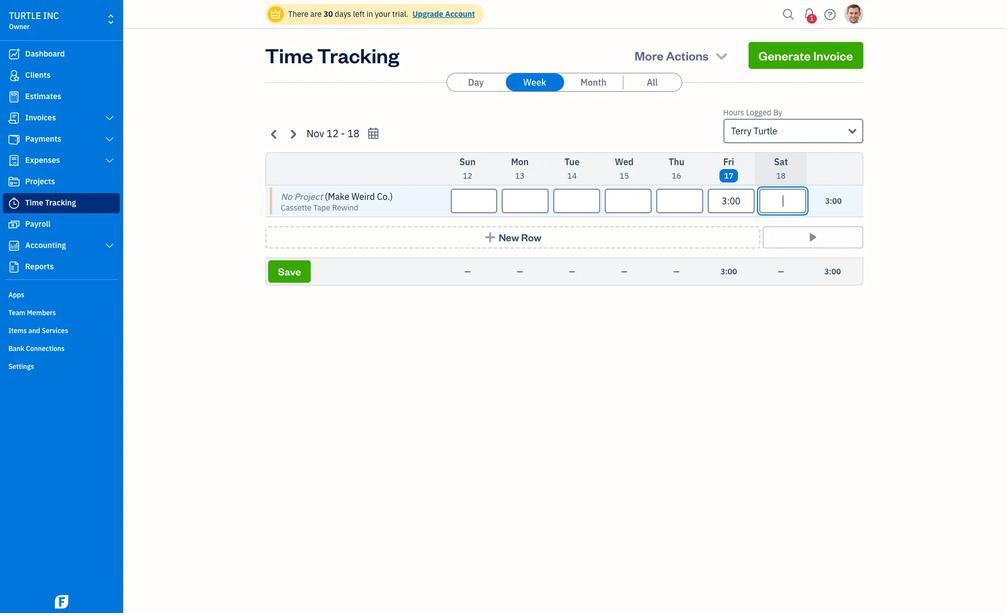 Task type: describe. For each thing, give the bounding box(es) containing it.
plus image
[[484, 232, 497, 243]]

2 duration text field from the left
[[708, 189, 755, 213]]

sun 12
[[460, 156, 476, 181]]

payments
[[25, 134, 61, 144]]

fri
[[723, 156, 734, 167]]

month
[[581, 77, 607, 88]]

18 inside sat 18
[[777, 171, 786, 181]]

upgrade
[[413, 9, 443, 19]]

apps link
[[3, 286, 120, 303]]

1
[[810, 14, 814, 22]]

more
[[635, 48, 664, 63]]

15
[[620, 171, 629, 181]]

projects
[[25, 176, 55, 187]]

payments link
[[3, 129, 120, 150]]

items and services
[[8, 327, 68, 335]]

freshbooks image
[[53, 595, 71, 609]]

1 duration text field from the left
[[502, 189, 549, 213]]

days
[[335, 9, 351, 19]]

make
[[328, 191, 349, 202]]

go to help image
[[821, 6, 839, 23]]

money image
[[7, 219, 21, 230]]

12 for nov
[[327, 127, 339, 140]]

chevron large down image for expenses
[[105, 156, 115, 165]]

tracking inside 'link'
[[45, 198, 76, 208]]

by
[[773, 108, 782, 118]]

members
[[27, 309, 56, 317]]

expense image
[[7, 155, 21, 166]]

more actions
[[635, 48, 709, 63]]

time inside 'link'
[[25, 198, 43, 208]]

invoice
[[813, 48, 853, 63]]

1 duration text field from the left
[[451, 189, 498, 213]]

payment image
[[7, 134, 21, 145]]

services
[[42, 327, 68, 335]]

dashboard link
[[3, 44, 120, 64]]

left
[[353, 9, 365, 19]]

team
[[8, 309, 25, 317]]

new row button
[[265, 226, 760, 249]]

actions
[[666, 48, 709, 63]]

fri 17
[[723, 156, 734, 181]]

day
[[468, 77, 484, 88]]

dashboard image
[[7, 49, 21, 60]]

team members link
[[3, 304, 120, 321]]

tape
[[313, 203, 330, 213]]

projects link
[[3, 172, 120, 192]]

nov 12 - 18
[[307, 127, 360, 140]]

turtle
[[754, 125, 778, 137]]

30
[[324, 9, 333, 19]]

your
[[375, 9, 391, 19]]

all
[[647, 77, 658, 88]]

4 duration text field from the left
[[656, 189, 703, 213]]

row
[[521, 231, 542, 244]]

rewind
[[332, 203, 358, 213]]

hours logged by
[[723, 108, 782, 118]]

payroll
[[25, 219, 51, 229]]

invoice image
[[7, 113, 21, 124]]

settings
[[8, 362, 34, 371]]

week
[[523, 77, 546, 88]]

save button
[[268, 260, 311, 283]]

13
[[515, 171, 525, 181]]

inc
[[43, 10, 59, 21]]

6 — from the left
[[778, 267, 784, 277]]

time tracking inside 'link'
[[25, 198, 76, 208]]

12 for sun
[[463, 171, 472, 181]]

sun
[[460, 156, 476, 167]]

accounting
[[25, 240, 66, 250]]

are
[[310, 9, 322, 19]]

)
[[390, 191, 393, 202]]

new row
[[499, 231, 542, 244]]

chevron large down image
[[105, 114, 115, 123]]

main element
[[0, 0, 151, 613]]

accounting link
[[3, 236, 120, 256]]

wed 15
[[615, 156, 634, 181]]

payroll link
[[3, 215, 120, 235]]

week link
[[506, 73, 564, 91]]

terry
[[731, 125, 752, 137]]

4 — from the left
[[621, 267, 628, 277]]

thu 16
[[669, 156, 685, 181]]

clients
[[25, 70, 51, 80]]

report image
[[7, 262, 21, 273]]

0 vertical spatial tracking
[[317, 42, 399, 68]]

upgrade account link
[[410, 9, 475, 19]]

estimates
[[25, 91, 61, 101]]

time tracking link
[[3, 193, 120, 213]]

invoices
[[25, 113, 56, 123]]



Task type: vqa. For each thing, say whether or not it's contained in the screenshot.
HERE'S at the left top
no



Task type: locate. For each thing, give the bounding box(es) containing it.
12 inside sun 12
[[463, 171, 472, 181]]

12 down sun
[[463, 171, 472, 181]]

tue 14
[[565, 156, 580, 181]]

mon 13
[[511, 156, 529, 181]]

—
[[465, 267, 471, 277], [517, 267, 523, 277], [569, 267, 575, 277], [621, 267, 628, 277], [674, 267, 680, 277], [778, 267, 784, 277]]

1 horizontal spatial 12
[[463, 171, 472, 181]]

start timer image
[[807, 232, 819, 243]]

Duration text field
[[502, 189, 549, 213], [553, 189, 600, 213], [605, 189, 652, 213], [656, 189, 703, 213]]

clients link
[[3, 66, 120, 86]]

2 vertical spatial chevron large down image
[[105, 241, 115, 250]]

day link
[[447, 73, 505, 91]]

thu
[[669, 156, 685, 167]]

team members
[[8, 309, 56, 317]]

bank connections link
[[3, 340, 120, 357]]

generate
[[759, 48, 811, 63]]

next week image
[[286, 127, 299, 140]]

3 duration text field from the left
[[605, 189, 652, 213]]

1 vertical spatial tracking
[[45, 198, 76, 208]]

5 — from the left
[[674, 267, 680, 277]]

1 horizontal spatial time tracking
[[265, 42, 399, 68]]

time tracking down projects link at left
[[25, 198, 76, 208]]

tracking down projects link at left
[[45, 198, 76, 208]]

duration text field down 14
[[553, 189, 600, 213]]

terry turtle button
[[723, 119, 863, 143]]

no
[[281, 191, 292, 202]]

1 chevron large down image from the top
[[105, 135, 115, 144]]

0 horizontal spatial time
[[25, 198, 43, 208]]

tue
[[565, 156, 580, 167]]

chevron large down image for payments
[[105, 135, 115, 144]]

2 horizontal spatial duration text field
[[759, 189, 806, 213]]

previous week image
[[268, 127, 281, 140]]

turtle inc owner
[[9, 10, 59, 31]]

time tracking
[[265, 42, 399, 68], [25, 198, 76, 208]]

items
[[8, 327, 27, 335]]

14
[[568, 171, 577, 181]]

save
[[278, 265, 301, 278]]

sat
[[774, 156, 788, 167]]

and
[[28, 327, 40, 335]]

0 horizontal spatial duration text field
[[451, 189, 498, 213]]

dashboard
[[25, 49, 65, 59]]

17
[[724, 171, 734, 181]]

2 — from the left
[[517, 267, 523, 277]]

owner
[[9, 22, 30, 31]]

chevrondown image
[[714, 48, 730, 63]]

connections
[[26, 344, 65, 353]]

search image
[[780, 6, 798, 23]]

logged
[[746, 108, 772, 118]]

1 horizontal spatial time
[[265, 42, 313, 68]]

2 duration text field from the left
[[553, 189, 600, 213]]

18 down sat
[[777, 171, 786, 181]]

tracking down left
[[317, 42, 399, 68]]

project image
[[7, 176, 21, 188]]

new
[[499, 231, 519, 244]]

co.
[[377, 191, 390, 202]]

sat 18
[[774, 156, 788, 181]]

all link
[[623, 73, 682, 91]]

18 right -
[[348, 127, 360, 140]]

items and services link
[[3, 322, 120, 339]]

1 vertical spatial 12
[[463, 171, 472, 181]]

estimates link
[[3, 87, 120, 107]]

there
[[288, 9, 309, 19]]

chevron large down image
[[105, 135, 115, 144], [105, 156, 115, 165], [105, 241, 115, 250]]

bank connections
[[8, 344, 65, 353]]

apps
[[8, 291, 24, 299]]

1 vertical spatial time
[[25, 198, 43, 208]]

crown image
[[270, 8, 281, 20]]

duration text field down the 16
[[656, 189, 703, 213]]

hours
[[723, 108, 744, 118]]

1 vertical spatial 18
[[777, 171, 786, 181]]

time down 'there'
[[265, 42, 313, 68]]

chevron large down image inside payments link
[[105, 135, 115, 144]]

more actions button
[[625, 42, 740, 69]]

there are 30 days left in your trial. upgrade account
[[288, 9, 475, 19]]

generate invoice button
[[749, 42, 863, 69]]

0 horizontal spatial 18
[[348, 127, 360, 140]]

time tracking down 30
[[265, 42, 399, 68]]

reports link
[[3, 257, 120, 277]]

chevron large down image for accounting
[[105, 241, 115, 250]]

time
[[265, 42, 313, 68], [25, 198, 43, 208]]

0 horizontal spatial time tracking
[[25, 198, 76, 208]]

duration text field down 17
[[708, 189, 755, 213]]

estimate image
[[7, 91, 21, 102]]

18
[[348, 127, 360, 140], [777, 171, 786, 181]]

1 vertical spatial time tracking
[[25, 198, 76, 208]]

tracking
[[317, 42, 399, 68], [45, 198, 76, 208]]

12 left -
[[327, 127, 339, 140]]

3 duration text field from the left
[[759, 189, 806, 213]]

(
[[325, 191, 328, 202]]

2 chevron large down image from the top
[[105, 156, 115, 165]]

client image
[[7, 70, 21, 81]]

3 — from the left
[[569, 267, 575, 277]]

duration text field down 15
[[605, 189, 652, 213]]

generate invoice
[[759, 48, 853, 63]]

terry turtle
[[731, 125, 778, 137]]

0 vertical spatial 12
[[327, 127, 339, 140]]

trial.
[[392, 9, 409, 19]]

weird
[[352, 191, 375, 202]]

chevron large down image inside accounting link
[[105, 241, 115, 250]]

expenses link
[[3, 151, 120, 171]]

reports
[[25, 262, 54, 272]]

chevron large down image inside expenses link
[[105, 156, 115, 165]]

1 vertical spatial chevron large down image
[[105, 156, 115, 165]]

1 horizontal spatial duration text field
[[708, 189, 755, 213]]

duration text field down sat 18
[[759, 189, 806, 213]]

invoices link
[[3, 108, 120, 128]]

wed
[[615, 156, 634, 167]]

timer image
[[7, 198, 21, 209]]

account
[[445, 9, 475, 19]]

-
[[341, 127, 345, 140]]

12
[[327, 127, 339, 140], [463, 171, 472, 181]]

1 horizontal spatial 18
[[777, 171, 786, 181]]

16
[[672, 171, 681, 181]]

duration text field down sun 12
[[451, 189, 498, 213]]

choose a date image
[[367, 127, 380, 140]]

0 horizontal spatial tracking
[[45, 198, 76, 208]]

turtle
[[9, 10, 41, 21]]

1 button
[[801, 3, 819, 25]]

month link
[[565, 73, 623, 91]]

0 vertical spatial chevron large down image
[[105, 135, 115, 144]]

no project ( make weird co. ) cassette tape rewind
[[281, 191, 393, 213]]

0 vertical spatial time tracking
[[265, 42, 399, 68]]

Duration text field
[[451, 189, 498, 213], [708, 189, 755, 213], [759, 189, 806, 213]]

time right timer image
[[25, 198, 43, 208]]

0 horizontal spatial 12
[[327, 127, 339, 140]]

1 — from the left
[[465, 267, 471, 277]]

bank
[[8, 344, 24, 353]]

3 chevron large down image from the top
[[105, 241, 115, 250]]

0 vertical spatial time
[[265, 42, 313, 68]]

1 horizontal spatial tracking
[[317, 42, 399, 68]]

settings link
[[3, 358, 120, 375]]

project
[[294, 191, 323, 202]]

in
[[367, 9, 373, 19]]

cassette
[[281, 203, 312, 213]]

mon
[[511, 156, 529, 167]]

duration text field down 13
[[502, 189, 549, 213]]

0 vertical spatial 18
[[348, 127, 360, 140]]

chart image
[[7, 240, 21, 251]]



